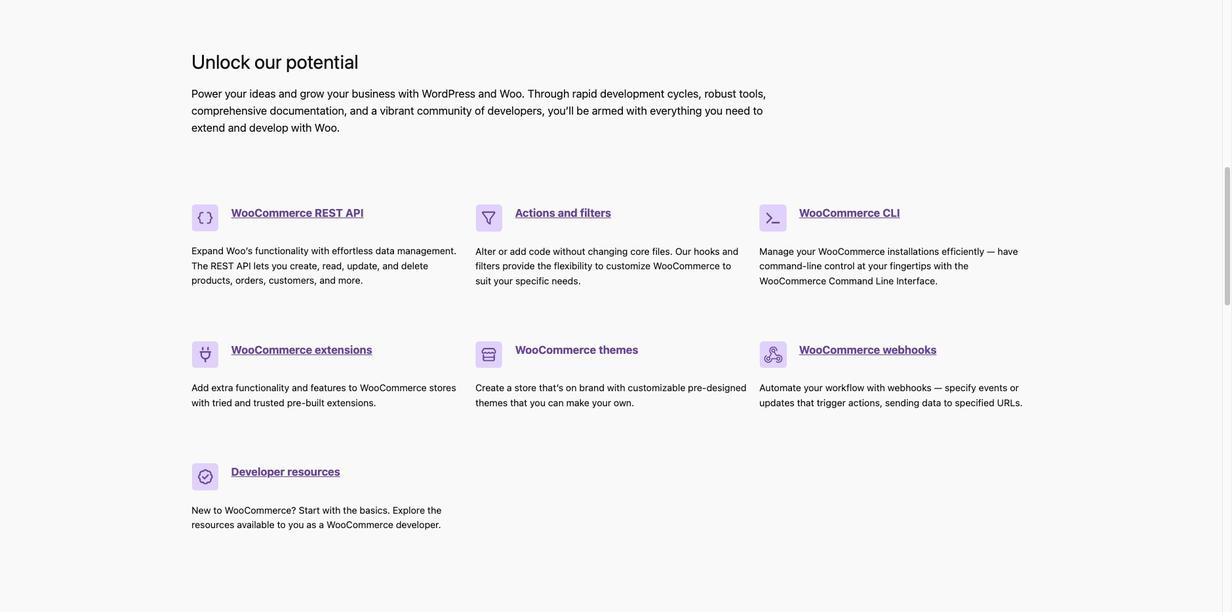 Task type: vqa. For each thing, say whether or not it's contained in the screenshot.
most
no



Task type: describe. For each thing, give the bounding box(es) containing it.
start
[[299, 505, 320, 516]]

0 vertical spatial woo.
[[500, 87, 525, 101]]

code
[[529, 246, 551, 257]]

alter
[[475, 246, 496, 257]]

our
[[254, 50, 282, 73]]

1 horizontal spatial resources
[[287, 466, 340, 479]]

with inside automate your workflow with webhooks — specify events or updates that trigger actions, sending data to specified urls.
[[867, 383, 885, 394]]

woocommerce?
[[225, 505, 296, 516]]

fingertips
[[890, 261, 931, 272]]

with down development
[[626, 104, 647, 118]]

business
[[352, 87, 396, 101]]

add extra functionality and features to woocommerce stores with tried and trusted pre-built extensions.
[[191, 383, 456, 408]]

workflow
[[825, 383, 864, 394]]

available
[[237, 519, 275, 531]]

create
[[475, 383, 504, 394]]

management.
[[397, 245, 457, 257]]

core
[[630, 246, 650, 257]]

woocommerce themes link
[[515, 344, 638, 357]]

you inside create a store that's on brand with customizable pre-designed themes that you can make your own.
[[530, 397, 546, 408]]

customers,
[[269, 275, 317, 286]]

and right tried
[[235, 397, 251, 408]]

a inside new to woocommerce? start with the basics. explore the resources available to you as a woocommerce developer.
[[319, 519, 324, 531]]

woocommerce up "workflow"
[[799, 344, 880, 357]]

automate your workflow with webhooks — specify events or updates that trigger actions, sending data to specified urls.
[[759, 383, 1023, 408]]

to left command-
[[723, 261, 731, 272]]

potential
[[286, 50, 358, 73]]

new
[[191, 505, 211, 516]]

create a store that's on brand with customizable pre-designed themes that you can make your own.
[[475, 383, 747, 408]]

rest inside expand woo's functionality with effortless data management. the rest api lets you create, read, update, and delete products, orders, customers, and more.
[[211, 260, 234, 271]]

with up vibrant
[[398, 87, 419, 101]]

specified
[[955, 397, 995, 408]]

0 vertical spatial webhooks
[[883, 344, 937, 357]]

functionality for woocommerce extensions
[[236, 383, 289, 394]]

wordpress
[[422, 87, 476, 101]]

to inside power your ideas and grow your business with wordpress and woo. through rapid development cycles, robust tools, comprehensive documentation, and a vibrant community of developers, you'll be armed with everything you need to extend and develop with woo.
[[753, 104, 763, 118]]

woocommerce inside add extra functionality and features to woocommerce stores with tried and trusted pre-built extensions.
[[360, 383, 427, 394]]

extensions
[[315, 344, 372, 357]]

developer.
[[396, 519, 441, 531]]

or inside automate your workflow with webhooks — specify events or updates that trigger actions, sending data to specified urls.
[[1010, 383, 1019, 394]]

1 horizontal spatial filters
[[580, 207, 611, 220]]

to down woocommerce?
[[277, 519, 286, 531]]

woocommerce left 'cli'
[[799, 207, 880, 220]]

with inside expand woo's functionality with effortless data management. the rest api lets you create, read, update, and delete products, orders, customers, and more.
[[311, 245, 329, 257]]

rapid
[[572, 87, 597, 101]]

basics.
[[360, 505, 390, 516]]

can
[[548, 397, 564, 408]]

the
[[191, 260, 208, 271]]

actions,
[[848, 397, 883, 408]]

armed
[[592, 104, 624, 118]]

as
[[306, 519, 316, 531]]

need
[[726, 104, 750, 118]]

have
[[998, 246, 1018, 257]]

a inside create a store that's on brand with customizable pre-designed themes that you can make your own.
[[507, 383, 512, 394]]

developer resources
[[231, 466, 340, 479]]

products,
[[191, 275, 233, 286]]

changing
[[588, 246, 628, 257]]

without
[[553, 246, 585, 257]]

manage
[[759, 246, 794, 257]]

a inside power your ideas and grow your business with wordpress and woo. through rapid development cycles, robust tools, comprehensive documentation, and a vibrant community of developers, you'll be armed with everything you need to extend and develop with woo.
[[371, 104, 377, 118]]

explore
[[393, 505, 425, 516]]

woocommerce extensions
[[231, 344, 372, 357]]

tools,
[[739, 87, 766, 101]]

actions and filters link
[[515, 207, 611, 220]]

unlock
[[191, 50, 250, 73]]

hooks
[[694, 246, 720, 257]]

pre- inside add extra functionality and features to woocommerce stores with tried and trusted pre-built extensions.
[[287, 397, 306, 408]]

through
[[528, 87, 569, 101]]

trigger
[[817, 397, 846, 408]]

suit
[[475, 275, 491, 286]]

features
[[311, 383, 346, 394]]

with inside add extra functionality and features to woocommerce stores with tried and trusted pre-built extensions.
[[191, 397, 210, 408]]

installations
[[888, 246, 939, 257]]

add
[[191, 383, 209, 394]]

your inside create a store that's on brand with customizable pre-designed themes that you can make your own.
[[592, 397, 611, 408]]

lets
[[254, 260, 269, 271]]

themes inside create a store that's on brand with customizable pre-designed themes that you can make your own.
[[475, 397, 508, 408]]

to inside add extra functionality and features to woocommerce stores with tried and trusted pre-built extensions.
[[349, 383, 357, 394]]

woocommerce cli link
[[799, 207, 900, 220]]

the inside alter or add code without changing core files. our hooks and filters provide the flexibility to customize woocommerce to suit your specific needs.
[[537, 261, 552, 272]]

with inside create a store that's on brand with customizable pre-designed themes that you can make your own.
[[607, 383, 625, 394]]

with inside new to woocommerce? start with the basics. explore the resources available to you as a woocommerce developer.
[[322, 505, 341, 516]]

0 vertical spatial rest
[[315, 207, 343, 220]]

1 horizontal spatial api
[[345, 207, 364, 220]]

power your ideas and grow your business with wordpress and woo. through rapid development cycles, robust tools, comprehensive documentation, and a vibrant community of developers, you'll be armed with everything you need to extend and develop with woo.
[[191, 87, 766, 135]]

more.
[[338, 275, 363, 286]]

provide
[[503, 261, 535, 272]]

api inside expand woo's functionality with effortless data management. the rest api lets you create, read, update, and delete products, orders, customers, and more.
[[236, 260, 251, 271]]

and left delete
[[383, 260, 399, 271]]

extend
[[191, 122, 225, 135]]

interface.
[[896, 275, 938, 286]]

woocommerce rest api link
[[231, 207, 364, 220]]

add
[[510, 246, 526, 257]]

filters inside alter or add code without changing core files. our hooks and filters provide the flexibility to customize woocommerce to suit your specific needs.
[[475, 261, 500, 272]]

the up developer.
[[428, 505, 442, 516]]

line
[[876, 275, 894, 286]]

resources inside new to woocommerce? start with the basics. explore the resources available to you as a woocommerce developer.
[[191, 519, 234, 531]]

development
[[600, 87, 665, 101]]

the left basics.
[[343, 505, 357, 516]]

effortless
[[332, 245, 373, 257]]

control
[[824, 261, 855, 272]]

woocommerce up that's
[[515, 344, 596, 357]]



Task type: locate. For each thing, give the bounding box(es) containing it.
0 vertical spatial or
[[499, 246, 507, 257]]

1 horizontal spatial pre-
[[688, 383, 707, 394]]

and right actions
[[558, 207, 578, 220]]

with inside manage your woocommerce installations efficiently — have command-line control at your fingertips with the woocommerce command line interface.
[[934, 261, 952, 272]]

line
[[807, 261, 822, 272]]

and up built
[[292, 383, 308, 394]]

make
[[566, 397, 590, 408]]

needs.
[[552, 275, 581, 286]]

you down robust
[[705, 104, 723, 118]]

0 horizontal spatial —
[[934, 383, 942, 394]]

with down add
[[191, 397, 210, 408]]

1 horizontal spatial data
[[922, 397, 941, 408]]

1 that from the left
[[510, 397, 527, 408]]

1 vertical spatial woo.
[[315, 122, 340, 135]]

— inside automate your workflow with webhooks — specify events or updates that trigger actions, sending data to specified urls.
[[934, 383, 942, 394]]

that
[[510, 397, 527, 408], [797, 397, 814, 408]]

data right sending
[[922, 397, 941, 408]]

read,
[[322, 260, 345, 271]]

and inside alter or add code without changing core files. our hooks and filters provide the flexibility to customize woocommerce to suit your specific needs.
[[722, 246, 739, 257]]

1 horizontal spatial that
[[797, 397, 814, 408]]

unlock our potential
[[191, 50, 358, 73]]

your inside automate your workflow with webhooks — specify events or updates that trigger actions, sending data to specified urls.
[[804, 383, 823, 394]]

built
[[306, 397, 325, 408]]

0 vertical spatial pre-
[[688, 383, 707, 394]]

data inside expand woo's functionality with effortless data management. the rest api lets you create, read, update, and delete products, orders, customers, and more.
[[376, 245, 395, 257]]

data inside automate your workflow with webhooks — specify events or updates that trigger actions, sending data to specified urls.
[[922, 397, 941, 408]]

pre-
[[688, 383, 707, 394], [287, 397, 306, 408]]

0 horizontal spatial rest
[[211, 260, 234, 271]]

— for woocommerce cli
[[987, 246, 995, 257]]

cycles,
[[667, 87, 702, 101]]

create,
[[290, 260, 320, 271]]

0 vertical spatial —
[[987, 246, 995, 257]]

designed
[[707, 383, 747, 394]]

and
[[279, 87, 297, 101], [478, 87, 497, 101], [350, 104, 368, 118], [228, 122, 246, 135], [558, 207, 578, 220], [722, 246, 739, 257], [383, 260, 399, 271], [320, 275, 336, 286], [292, 383, 308, 394], [235, 397, 251, 408]]

customizable
[[628, 383, 685, 394]]

to right the 'new'
[[213, 505, 222, 516]]

functionality up trusted
[[236, 383, 289, 394]]

to down specify
[[944, 397, 953, 408]]

pre- right "customizable"
[[688, 383, 707, 394]]

with up actions,
[[867, 383, 885, 394]]

that left trigger
[[797, 397, 814, 408]]

1 horizontal spatial a
[[371, 104, 377, 118]]

— left have
[[987, 246, 995, 257]]

1 vertical spatial functionality
[[236, 383, 289, 394]]

0 vertical spatial resources
[[287, 466, 340, 479]]

1 horizontal spatial —
[[987, 246, 995, 257]]

specific
[[515, 275, 549, 286]]

you'll
[[548, 104, 574, 118]]

and down read,
[[320, 275, 336, 286]]

resources
[[287, 466, 340, 479], [191, 519, 234, 531]]

vibrant
[[380, 104, 414, 118]]

0 vertical spatial a
[[371, 104, 377, 118]]

that inside automate your workflow with webhooks — specify events or updates that trigger actions, sending data to specified urls.
[[797, 397, 814, 408]]

and left "grow"
[[279, 87, 297, 101]]

expand
[[191, 245, 224, 257]]

the down code
[[537, 261, 552, 272]]

1 horizontal spatial rest
[[315, 207, 343, 220]]

data up update,
[[376, 245, 395, 257]]

1 vertical spatial data
[[922, 397, 941, 408]]

with up own.
[[607, 383, 625, 394]]

None search field
[[60, 31, 1124, 71]]

community
[[417, 104, 472, 118]]

events
[[979, 383, 1008, 394]]

actions
[[515, 207, 555, 220]]

to up extensions.
[[349, 383, 357, 394]]

1 vertical spatial api
[[236, 260, 251, 271]]

1 horizontal spatial woo.
[[500, 87, 525, 101]]

0 horizontal spatial themes
[[475, 397, 508, 408]]

resources up start
[[287, 466, 340, 479]]

webhooks up sending
[[888, 383, 932, 394]]

robust
[[705, 87, 736, 101]]

1 vertical spatial or
[[1010, 383, 1019, 394]]

brand
[[579, 383, 605, 394]]

everything
[[650, 104, 702, 118]]

filters
[[580, 207, 611, 220], [475, 261, 500, 272]]

power
[[191, 87, 222, 101]]

— left specify
[[934, 383, 942, 394]]

developer
[[231, 466, 285, 479]]

or inside alter or add code without changing core files. our hooks and filters provide the flexibility to customize woocommerce to suit your specific needs.
[[499, 246, 507, 257]]

1 horizontal spatial or
[[1010, 383, 1019, 394]]

0 horizontal spatial pre-
[[287, 397, 306, 408]]

store
[[514, 383, 537, 394]]

webhooks inside automate your workflow with webhooks — specify events or updates that trigger actions, sending data to specified urls.
[[888, 383, 932, 394]]

woo. up developers,
[[500, 87, 525, 101]]

woo. down documentation,
[[315, 122, 340, 135]]

0 vertical spatial filters
[[580, 207, 611, 220]]

at
[[857, 261, 866, 272]]

to inside automate your workflow with webhooks — specify events or updates that trigger actions, sending data to specified urls.
[[944, 397, 953, 408]]

a right as
[[319, 519, 324, 531]]

woocommerce down basics.
[[327, 519, 393, 531]]

you right lets
[[272, 260, 287, 271]]

0 horizontal spatial api
[[236, 260, 251, 271]]

tried
[[212, 397, 232, 408]]

you inside new to woocommerce? start with the basics. explore the resources available to you as a woocommerce developer.
[[288, 519, 304, 531]]

woocommerce webhooks link
[[799, 344, 937, 357]]

the down efficiently
[[955, 261, 969, 272]]

and down business
[[350, 104, 368, 118]]

or up urls.
[[1010, 383, 1019, 394]]

filters up changing
[[580, 207, 611, 220]]

woocommerce extensions link
[[231, 344, 372, 357]]

— inside manage your woocommerce installations efficiently — have command-line control at your fingertips with the woocommerce command line interface.
[[987, 246, 995, 257]]

0 horizontal spatial or
[[499, 246, 507, 257]]

themes up create a store that's on brand with customizable pre-designed themes that you can make your own.
[[599, 344, 638, 357]]

functionality for woocommerce rest api
[[255, 245, 309, 257]]

0 vertical spatial data
[[376, 245, 395, 257]]

rest
[[315, 207, 343, 220], [211, 260, 234, 271]]

woocommerce up at on the right top of the page
[[818, 246, 885, 257]]

that's
[[539, 383, 563, 394]]

to down changing
[[595, 261, 604, 272]]

functionality inside expand woo's functionality with effortless data management. the rest api lets you create, read, update, and delete products, orders, customers, and more.
[[255, 245, 309, 257]]

expand woo's functionality with effortless data management. the rest api lets you create, read, update, and delete products, orders, customers, and more.
[[191, 245, 457, 286]]

a down business
[[371, 104, 377, 118]]

you left as
[[288, 519, 304, 531]]

efficiently
[[942, 246, 985, 257]]

you left can
[[530, 397, 546, 408]]

you inside expand woo's functionality with effortless data management. the rest api lets you create, read, update, and delete products, orders, customers, and more.
[[272, 260, 287, 271]]

0 vertical spatial themes
[[599, 344, 638, 357]]

1 vertical spatial filters
[[475, 261, 500, 272]]

urls.
[[997, 397, 1023, 408]]

woocommerce cli
[[799, 207, 900, 220]]

0 horizontal spatial that
[[510, 397, 527, 408]]

1 vertical spatial rest
[[211, 260, 234, 271]]

with down documentation,
[[291, 122, 312, 135]]

or left add
[[499, 246, 507, 257]]

pre- right trusted
[[287, 397, 306, 408]]

woocommerce themes
[[515, 344, 638, 357]]

your inside alter or add code without changing core files. our hooks and filters provide the flexibility to customize woocommerce to suit your specific needs.
[[494, 275, 513, 286]]

a left store
[[507, 383, 512, 394]]

woocommerce up extensions.
[[360, 383, 427, 394]]

you inside power your ideas and grow your business with wordpress and woo. through rapid development cycles, robust tools, comprehensive documentation, and a vibrant community of developers, you'll be armed with everything you need to extend and develop with woo.
[[705, 104, 723, 118]]

with up read,
[[311, 245, 329, 257]]

actions and filters
[[515, 207, 611, 220]]

on
[[566, 383, 577, 394]]

and down comprehensive
[[228, 122, 246, 135]]

and right hooks
[[722, 246, 739, 257]]

and up the of
[[478, 87, 497, 101]]

0 horizontal spatial data
[[376, 245, 395, 257]]

1 vertical spatial —
[[934, 383, 942, 394]]

api up effortless
[[345, 207, 364, 220]]

themes down create on the bottom of page
[[475, 397, 508, 408]]

with
[[398, 87, 419, 101], [626, 104, 647, 118], [291, 122, 312, 135], [311, 245, 329, 257], [934, 261, 952, 272], [607, 383, 625, 394], [867, 383, 885, 394], [191, 397, 210, 408], [322, 505, 341, 516]]

filters down alter
[[475, 261, 500, 272]]

0 vertical spatial api
[[345, 207, 364, 220]]

manage your woocommerce installations efficiently — have command-line control at your fingertips with the woocommerce command line interface.
[[759, 246, 1018, 286]]

woocommerce down command-
[[759, 275, 826, 286]]

stores
[[429, 383, 456, 394]]

2 vertical spatial a
[[319, 519, 324, 531]]

flexibility
[[554, 261, 592, 272]]

our
[[675, 246, 691, 257]]

automate
[[759, 383, 801, 394]]

own.
[[614, 397, 634, 408]]

woocommerce down our
[[653, 261, 720, 272]]

or
[[499, 246, 507, 257], [1010, 383, 1019, 394]]

functionality up lets
[[255, 245, 309, 257]]

updates
[[759, 397, 795, 408]]

extra
[[211, 383, 233, 394]]

1 vertical spatial a
[[507, 383, 512, 394]]

pre- inside create a store that's on brand with customizable pre-designed themes that you can make your own.
[[688, 383, 707, 394]]

functionality
[[255, 245, 309, 257], [236, 383, 289, 394]]

1 vertical spatial themes
[[475, 397, 508, 408]]

0 vertical spatial functionality
[[255, 245, 309, 257]]

be
[[577, 104, 589, 118]]

the inside manage your woocommerce installations efficiently — have command-line control at your fingertips with the woocommerce command line interface.
[[955, 261, 969, 272]]

resources down the 'new'
[[191, 519, 234, 531]]

rest up products,
[[211, 260, 234, 271]]

comprehensive
[[191, 104, 267, 118]]

— for woocommerce webhooks
[[934, 383, 942, 394]]

2 horizontal spatial a
[[507, 383, 512, 394]]

cli
[[883, 207, 900, 220]]

develop
[[249, 122, 288, 135]]

woocommerce
[[231, 207, 312, 220], [799, 207, 880, 220], [818, 246, 885, 257], [653, 261, 720, 272], [759, 275, 826, 286], [231, 344, 312, 357], [515, 344, 596, 357], [799, 344, 880, 357], [360, 383, 427, 394], [327, 519, 393, 531]]

of
[[475, 104, 485, 118]]

developer resources link
[[231, 466, 340, 479]]

—
[[987, 246, 995, 257], [934, 383, 942, 394]]

with right start
[[322, 505, 341, 516]]

to down the tools,
[[753, 104, 763, 118]]

api down woo's
[[236, 260, 251, 271]]

woo's
[[226, 245, 253, 257]]

2 that from the left
[[797, 397, 814, 408]]

0 horizontal spatial resources
[[191, 519, 234, 531]]

a
[[371, 104, 377, 118], [507, 383, 512, 394], [319, 519, 324, 531]]

that inside create a store that's on brand with customizable pre-designed themes that you can make your own.
[[510, 397, 527, 408]]

rest up effortless
[[315, 207, 343, 220]]

1 vertical spatial resources
[[191, 519, 234, 531]]

ideas
[[250, 87, 276, 101]]

woocommerce inside alter or add code without changing core files. our hooks and filters provide the flexibility to customize woocommerce to suit your specific needs.
[[653, 261, 720, 272]]

1 horizontal spatial themes
[[599, 344, 638, 357]]

themes
[[599, 344, 638, 357], [475, 397, 508, 408]]

webhooks up automate your workflow with webhooks — specify events or updates that trigger actions, sending data to specified urls. at the right bottom
[[883, 344, 937, 357]]

woo.
[[500, 87, 525, 101], [315, 122, 340, 135]]

woocommerce inside new to woocommerce? start with the basics. explore the resources available to you as a woocommerce developer.
[[327, 519, 393, 531]]

that down store
[[510, 397, 527, 408]]

trusted
[[253, 397, 285, 408]]

0 horizontal spatial woo.
[[315, 122, 340, 135]]

0 horizontal spatial a
[[319, 519, 324, 531]]

1 vertical spatial webhooks
[[888, 383, 932, 394]]

1 vertical spatial pre-
[[287, 397, 306, 408]]

woocommerce up woo's
[[231, 207, 312, 220]]

woocommerce up trusted
[[231, 344, 312, 357]]

with down efficiently
[[934, 261, 952, 272]]

grow
[[300, 87, 324, 101]]

extensions.
[[327, 397, 376, 408]]

functionality inside add extra functionality and features to woocommerce stores with tried and trusted pre-built extensions.
[[236, 383, 289, 394]]

alter or add code without changing core files. our hooks and filters provide the flexibility to customize woocommerce to suit your specific needs.
[[475, 246, 739, 286]]

customize
[[606, 261, 651, 272]]

0 horizontal spatial filters
[[475, 261, 500, 272]]

command
[[829, 275, 873, 286]]

specify
[[945, 383, 976, 394]]



